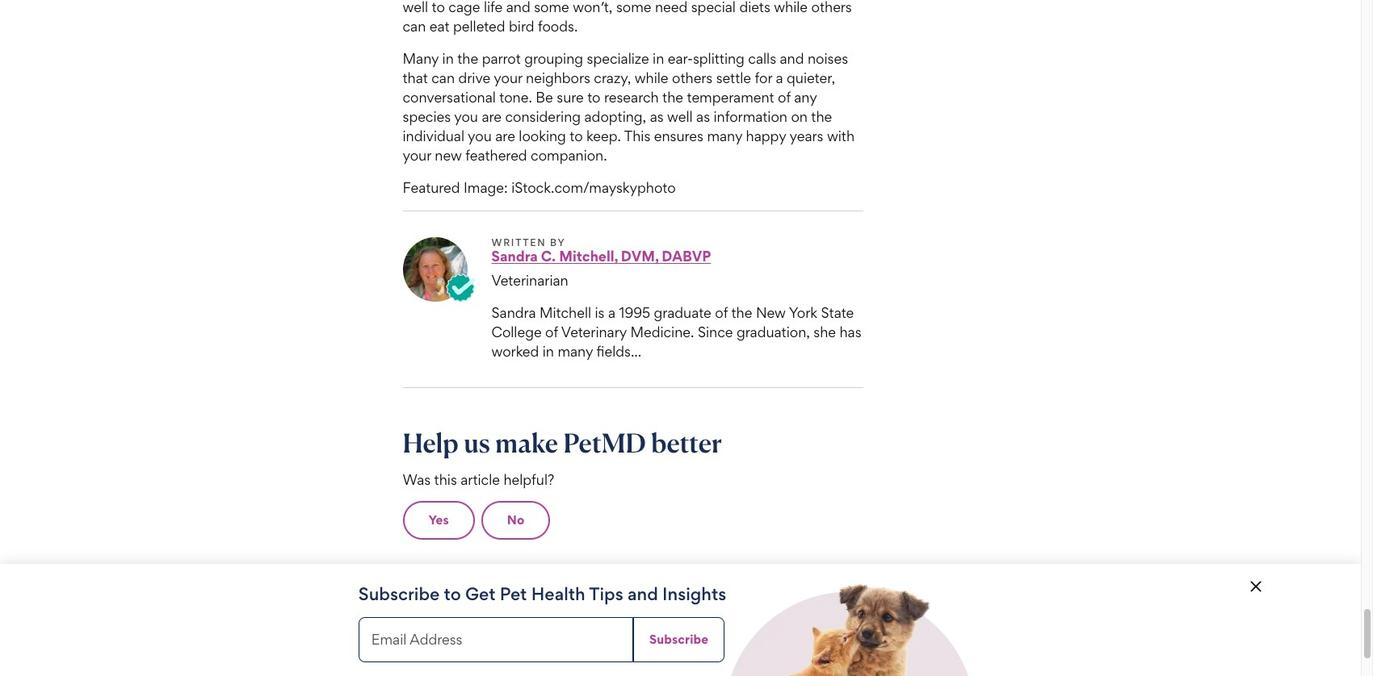 Task type: vqa. For each thing, say whether or not it's contained in the screenshot.
3 'link'
no



Task type: describe. For each thing, give the bounding box(es) containing it.
better
[[651, 428, 722, 460]]

years
[[790, 128, 824, 145]]

pet
[[500, 584, 527, 605]]

1 horizontal spatial of
[[715, 305, 728, 322]]

others
[[672, 70, 713, 87]]

written
[[492, 237, 546, 249]]

the up "well"
[[663, 89, 683, 106]]

sandra c. mitchell, dvm, dabvp image
[[403, 238, 467, 303]]

considering
[[505, 109, 581, 126]]

state
[[821, 305, 854, 322]]

no button
[[481, 502, 550, 541]]

ensures
[[654, 128, 704, 145]]

featured
[[403, 180, 460, 197]]

sandra inside written by sandra c. mitchell, dvm, dabvp veterinarian
[[492, 248, 538, 265]]

1 vertical spatial are
[[495, 128, 515, 145]]

puppy and kitten hugging image
[[731, 578, 969, 677]]

0 vertical spatial to
[[587, 89, 601, 106]]

1 vertical spatial your
[[403, 147, 431, 164]]

image:
[[464, 180, 508, 197]]

mitchell
[[540, 305, 591, 322]]

get
[[465, 584, 496, 605]]

worked
[[492, 344, 539, 361]]

species
[[403, 109, 451, 126]]

quieter,
[[787, 70, 835, 87]]

was this article helpful?
[[403, 472, 554, 489]]

college
[[492, 324, 542, 341]]

medicine. since
[[630, 324, 733, 341]]

to inside newsletter subscription element
[[444, 584, 461, 605]]

dabvp
[[662, 248, 711, 265]]

0 horizontal spatial in
[[442, 50, 454, 67]]

sandra inside sandra mitchell is a 1995 graduate of the new york state college of veterinary medicine. since graduation, she has worked in many fields...
[[492, 305, 536, 322]]

yes
[[429, 513, 449, 529]]

yes button
[[403, 502, 475, 541]]

crazy,
[[594, 70, 631, 87]]

sandra mitchell is a 1995 graduate of the new york state college of veterinary medicine. since graduation, she has worked in many fields...
[[492, 305, 862, 361]]

article
[[461, 472, 500, 489]]

close image
[[1246, 578, 1265, 597]]

this
[[624, 128, 651, 145]]

none email field inside newsletter subscription element
[[359, 618, 633, 663]]

subscribe for subscribe to get pet health tips and insights
[[359, 584, 440, 605]]

this
[[434, 472, 457, 489]]

york
[[789, 305, 818, 322]]

a inside sandra mitchell is a 1995 graduate of the new york state college of veterinary medicine. since graduation, she has worked in many fields...
[[608, 305, 616, 322]]

information
[[714, 109, 788, 126]]

specialize
[[587, 50, 649, 67]]

any
[[794, 89, 817, 106]]

many inside sandra mitchell is a 1995 graduate of the new york state college of veterinary medicine. since graduation, she has worked in many fields...
[[558, 344, 593, 361]]

and inside many in the parrot grouping specialize in ear-splitting calls and noises that can drive your neighbors crazy, while others settle for a quieter, conversational tone. be sure to research the temperament of any species you are considering adopting, as well as information on the individual you are looking to keep. this ensures many happy years with your new feathered companion.
[[780, 50, 804, 67]]

neighbors
[[526, 70, 590, 87]]

0 vertical spatial you
[[454, 109, 478, 126]]

health
[[531, 584, 585, 605]]

subscribe for subscribe
[[649, 633, 709, 648]]

written by sandra c. mitchell, dvm, dabvp veterinarian
[[492, 237, 711, 290]]

while
[[635, 70, 669, 87]]

looking
[[519, 128, 566, 145]]

graduation,
[[737, 324, 810, 341]]

conversational
[[403, 89, 496, 106]]

calls
[[748, 50, 776, 67]]

0 vertical spatial are
[[482, 109, 502, 126]]

and inside newsletter subscription element
[[628, 584, 658, 605]]

parrot
[[482, 50, 521, 67]]



Task type: locate. For each thing, give the bounding box(es) containing it.
0 horizontal spatial a
[[608, 305, 616, 322]]

0 horizontal spatial your
[[403, 147, 431, 164]]

individual
[[403, 128, 465, 145]]

1995
[[619, 305, 650, 322]]

and right tips at the bottom left of the page
[[628, 584, 658, 605]]

well
[[667, 109, 693, 126]]

fields...
[[597, 344, 642, 361]]

your down parrot on the top left
[[494, 70, 522, 87]]

are
[[482, 109, 502, 126], [495, 128, 515, 145]]

is
[[595, 305, 605, 322]]

featured image: istock.com/mayskyphoto
[[403, 180, 676, 197]]

of left any
[[778, 89, 791, 106]]

was
[[403, 472, 431, 489]]

research
[[604, 89, 659, 106]]

temperament
[[687, 89, 774, 106]]

many in the parrot grouping specialize in ear-splitting calls and noises that can drive your neighbors crazy, while others settle for a quieter, conversational tone. be sure to research the temperament of any species you are considering adopting, as well as information on the individual you are looking to keep. this ensures many happy years with your new feathered companion.
[[403, 50, 855, 164]]

happy
[[746, 128, 786, 145]]

ear-
[[668, 50, 693, 67]]

many inside many in the parrot grouping specialize in ear-splitting calls and noises that can drive your neighbors crazy, while others settle for a quieter, conversational tone. be sure to research the temperament of any species you are considering adopting, as well as information on the individual you are looking to keep. this ensures many happy years with your new feathered companion.
[[707, 128, 742, 145]]

2 as from the left
[[696, 109, 710, 126]]

to
[[587, 89, 601, 106], [570, 128, 583, 145], [444, 584, 461, 605]]

to up the companion.
[[570, 128, 583, 145]]

1 vertical spatial sandra
[[492, 305, 536, 322]]

2 horizontal spatial to
[[587, 89, 601, 106]]

subscribe
[[359, 584, 440, 605], [649, 633, 709, 648]]

in
[[442, 50, 454, 67], [653, 50, 664, 67], [543, 344, 554, 361]]

many down veterinary
[[558, 344, 593, 361]]

companion.
[[531, 147, 607, 164]]

0 horizontal spatial to
[[444, 584, 461, 605]]

us
[[464, 428, 490, 460]]

by
[[550, 237, 566, 249]]

0 horizontal spatial many
[[558, 344, 593, 361]]

to right sure
[[587, 89, 601, 106]]

1 horizontal spatial a
[[776, 70, 783, 87]]

1 vertical spatial subscribe
[[649, 633, 709, 648]]

of down mitchell
[[545, 324, 558, 341]]

of right graduate
[[715, 305, 728, 322]]

as right "well"
[[696, 109, 710, 126]]

1 horizontal spatial many
[[707, 128, 742, 145]]

no
[[507, 513, 525, 529]]

help us make petmd better
[[403, 428, 722, 460]]

1 vertical spatial and
[[628, 584, 658, 605]]

0 horizontal spatial and
[[628, 584, 658, 605]]

many
[[707, 128, 742, 145], [558, 344, 593, 361]]

tone.
[[499, 89, 532, 106]]

2 vertical spatial to
[[444, 584, 461, 605]]

with
[[827, 128, 855, 145]]

keep.
[[587, 128, 621, 145]]

new
[[435, 147, 462, 164]]

are down tone.
[[482, 109, 502, 126]]

splitting
[[693, 50, 745, 67]]

1 horizontal spatial in
[[543, 344, 554, 361]]

the left the 'new'
[[731, 305, 752, 322]]

the right the on
[[811, 109, 832, 126]]

tips
[[589, 584, 623, 605]]

0 vertical spatial a
[[776, 70, 783, 87]]

2 vertical spatial of
[[545, 324, 558, 341]]

sure
[[557, 89, 584, 106]]

None email field
[[359, 618, 633, 663]]

the up drive
[[457, 50, 478, 67]]

a
[[776, 70, 783, 87], [608, 305, 616, 322]]

1 horizontal spatial subscribe
[[649, 633, 709, 648]]

make
[[495, 428, 558, 460]]

veterinarian
[[492, 273, 568, 290]]

of
[[778, 89, 791, 106], [715, 305, 728, 322], [545, 324, 558, 341]]

help
[[403, 428, 459, 460]]

are up the feathered
[[495, 128, 515, 145]]

sandra up the college at the left of the page
[[492, 305, 536, 322]]

c.
[[541, 248, 556, 265]]

and
[[780, 50, 804, 67], [628, 584, 658, 605]]

new
[[756, 305, 786, 322]]

0 horizontal spatial as
[[650, 109, 664, 126]]

1 vertical spatial a
[[608, 305, 616, 322]]

0 horizontal spatial subscribe
[[359, 584, 440, 605]]

a right for
[[776, 70, 783, 87]]

a inside many in the parrot grouping specialize in ear-splitting calls and noises that can drive your neighbors crazy, while others settle for a quieter, conversational tone. be sure to research the temperament of any species you are considering adopting, as well as information on the individual you are looking to keep. this ensures many happy years with your new feathered companion.
[[776, 70, 783, 87]]

0 vertical spatial sandra
[[492, 248, 538, 265]]

dvm,
[[621, 248, 659, 265]]

adopting,
[[584, 109, 646, 126]]

be
[[536, 89, 553, 106]]

0 vertical spatial of
[[778, 89, 791, 106]]

in up can
[[442, 50, 454, 67]]

grouping
[[525, 50, 583, 67]]

1 vertical spatial you
[[468, 128, 492, 145]]

feathered
[[465, 147, 527, 164]]

a right is at the top
[[608, 305, 616, 322]]

noises
[[808, 50, 848, 67]]

and up quieter, on the right
[[780, 50, 804, 67]]

1 vertical spatial many
[[558, 344, 593, 361]]

0 vertical spatial subscribe
[[359, 584, 440, 605]]

as
[[650, 109, 664, 126], [696, 109, 710, 126]]

0 vertical spatial and
[[780, 50, 804, 67]]

sandra c. mitchell, dvm, dabvp link
[[492, 248, 711, 265]]

istock.com/mayskyphoto
[[512, 180, 676, 197]]

1 sandra from the top
[[492, 248, 538, 265]]

2 horizontal spatial of
[[778, 89, 791, 106]]

petmd
[[564, 428, 646, 460]]

many
[[403, 50, 439, 67]]

you
[[454, 109, 478, 126], [468, 128, 492, 145]]

1 vertical spatial to
[[570, 128, 583, 145]]

the inside sandra mitchell is a 1995 graduate of the new york state college of veterinary medicine. since graduation, she has worked in many fields...
[[731, 305, 752, 322]]

1 horizontal spatial your
[[494, 70, 522, 87]]

as left "well"
[[650, 109, 664, 126]]

your
[[494, 70, 522, 87], [403, 147, 431, 164]]

1 as from the left
[[650, 109, 664, 126]]

subscribe to get pet health tips and insights
[[359, 584, 726, 605]]

she
[[814, 324, 836, 341]]

newsletter subscription element
[[0, 565, 1361, 677]]

on
[[791, 109, 808, 126]]

1 horizontal spatial as
[[696, 109, 710, 126]]

your down individual
[[403, 147, 431, 164]]

in up while
[[653, 50, 664, 67]]

0 vertical spatial many
[[707, 128, 742, 145]]

2 horizontal spatial in
[[653, 50, 664, 67]]

graduate
[[654, 305, 712, 322]]

1 vertical spatial of
[[715, 305, 728, 322]]

settle
[[716, 70, 751, 87]]

you up the feathered
[[468, 128, 492, 145]]

has
[[840, 324, 862, 341]]

of inside many in the parrot grouping specialize in ear-splitting calls and noises that can drive your neighbors crazy, while others settle for a quieter, conversational tone. be sure to research the temperament of any species you are considering adopting, as well as information on the individual you are looking to keep. this ensures many happy years with your new feathered companion.
[[778, 89, 791, 106]]

in right "worked"
[[543, 344, 554, 361]]

subscribe inside button
[[649, 633, 709, 648]]

subscribe button
[[633, 618, 725, 663]]

2 sandra from the top
[[492, 305, 536, 322]]

that
[[403, 70, 428, 87]]

mitchell,
[[559, 248, 618, 265]]

0 vertical spatial your
[[494, 70, 522, 87]]

veterinary
[[561, 324, 627, 341]]

drive
[[458, 70, 491, 87]]

many down information
[[707, 128, 742, 145]]

1 horizontal spatial and
[[780, 50, 804, 67]]

for
[[755, 70, 772, 87]]

1 horizontal spatial to
[[570, 128, 583, 145]]

you down conversational
[[454, 109, 478, 126]]

0 horizontal spatial of
[[545, 324, 558, 341]]

insights
[[662, 584, 726, 605]]

helpful?
[[504, 472, 554, 489]]

in inside sandra mitchell is a 1995 graduate of the new york state college of veterinary medicine. since graduation, she has worked in many fields...
[[543, 344, 554, 361]]

sandra up veterinarian
[[492, 248, 538, 265]]

can
[[432, 70, 455, 87]]

to left get
[[444, 584, 461, 605]]



